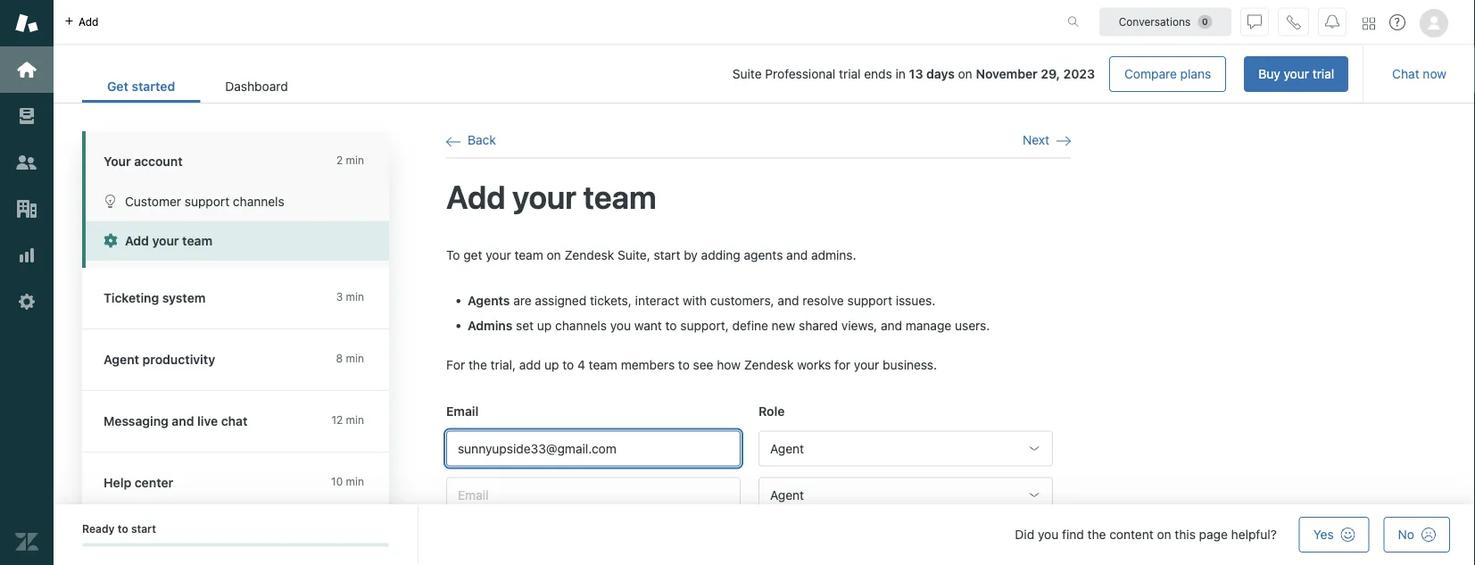 Task type: vqa. For each thing, say whether or not it's contained in the screenshot.
subject
no



Task type: locate. For each thing, give the bounding box(es) containing it.
2 min from the top
[[346, 291, 364, 303]]

Email field
[[446, 431, 741, 466], [446, 477, 741, 513]]

trial for professional
[[839, 67, 861, 81]]

1 horizontal spatial support
[[848, 293, 893, 308]]

team right 4 at the bottom of page
[[589, 358, 618, 372]]

channels up the add your team button
[[233, 194, 285, 208]]

button displays agent's chat status as invisible. image
[[1248, 15, 1262, 29]]

1 vertical spatial the
[[1088, 527, 1106, 542]]

help center heading
[[82, 453, 407, 514]]

0 horizontal spatial add your team
[[125, 233, 213, 248]]

2 trial from the left
[[839, 67, 861, 81]]

admins set up channels you want to support, define new shared views, and manage users.
[[468, 318, 990, 333]]

messaging and live chat heading
[[82, 391, 407, 453]]

0 horizontal spatial add
[[79, 16, 99, 28]]

the
[[469, 358, 487, 372], [1088, 527, 1106, 542]]

compare plans button
[[1110, 56, 1227, 92]]

1 min from the top
[[346, 154, 364, 166]]

2 horizontal spatial on
[[1157, 527, 1172, 542]]

center
[[135, 475, 173, 490]]

agent button
[[759, 431, 1053, 466], [759, 477, 1053, 513]]

start inside footer
[[131, 523, 156, 535]]

0 horizontal spatial on
[[547, 247, 561, 262]]

views,
[[842, 318, 878, 333]]

1 horizontal spatial you
[[1038, 527, 1059, 542]]

0 vertical spatial email field
[[446, 431, 741, 466]]

start right ready
[[131, 523, 156, 535]]

you down tickets,
[[610, 318, 631, 333]]

1 horizontal spatial channels
[[555, 318, 607, 333]]

min inside your account heading
[[346, 154, 364, 166]]

system
[[162, 291, 206, 305]]

adding
[[701, 247, 741, 262]]

min right "10"
[[346, 475, 364, 488]]

the right for
[[469, 358, 487, 372]]

zendesk products image
[[1363, 17, 1376, 30]]

help
[[104, 475, 131, 490]]

channels inside button
[[233, 194, 285, 208]]

1 horizontal spatial add your team
[[446, 177, 657, 215]]

1 vertical spatial agent
[[770, 441, 804, 456]]

1 vertical spatial add
[[519, 358, 541, 372]]

1 vertical spatial on
[[547, 247, 561, 262]]

you right the did
[[1038, 527, 1059, 542]]

8
[[336, 352, 343, 365]]

chat
[[221, 414, 248, 428]]

min right 3
[[346, 291, 364, 303]]

2 email field from the top
[[446, 477, 741, 513]]

min inside 'help center' 'heading'
[[346, 475, 364, 488]]

trial down notifications image
[[1313, 67, 1335, 81]]

add right zendesk support image
[[79, 16, 99, 28]]

in
[[896, 67, 906, 81]]

and right agents
[[787, 247, 808, 262]]

channels
[[233, 194, 285, 208], [555, 318, 607, 333]]

team inside button
[[182, 233, 213, 248]]

zendesk right how
[[744, 358, 794, 372]]

12
[[332, 414, 343, 426]]

0 horizontal spatial trial
[[839, 67, 861, 81]]

are
[[513, 293, 532, 308]]

0 horizontal spatial channels
[[233, 194, 285, 208]]

up right the set
[[537, 318, 552, 333]]

to right want
[[666, 318, 677, 333]]

section
[[327, 56, 1349, 92]]

0 vertical spatial channels
[[233, 194, 285, 208]]

to left see on the bottom left of the page
[[678, 358, 690, 372]]

on up assigned
[[547, 247, 561, 262]]

0 vertical spatial add
[[446, 177, 506, 215]]

support up the views,
[[848, 293, 893, 308]]

up left 4 at the bottom of page
[[545, 358, 559, 372]]

min right 8
[[346, 352, 364, 365]]

1 horizontal spatial start
[[654, 247, 681, 262]]

to right ready
[[118, 523, 128, 535]]

add inside content-title "region"
[[446, 177, 506, 215]]

0 vertical spatial agent
[[104, 352, 139, 367]]

add down the back button
[[446, 177, 506, 215]]

1 vertical spatial start
[[131, 523, 156, 535]]

start
[[654, 247, 681, 262], [131, 523, 156, 535]]

customers image
[[15, 151, 38, 174]]

2023
[[1064, 67, 1095, 81]]

min inside "ticketing system" heading
[[346, 291, 364, 303]]

organizations image
[[15, 197, 38, 220]]

team inside content-title "region"
[[583, 177, 657, 215]]

add your team button
[[86, 221, 389, 261]]

0 horizontal spatial support
[[185, 194, 230, 208]]

customer support channels button
[[86, 181, 389, 221]]

1 horizontal spatial add
[[446, 177, 506, 215]]

buy
[[1259, 67, 1281, 81]]

yes
[[1314, 527, 1334, 542]]

zendesk image
[[15, 530, 38, 553]]

5 min from the top
[[346, 475, 364, 488]]

zendesk left suite,
[[565, 247, 614, 262]]

2 agent button from the top
[[759, 477, 1053, 513]]

team
[[583, 177, 657, 215], [182, 233, 213, 248], [515, 247, 543, 262], [589, 358, 618, 372]]

ready
[[82, 523, 115, 535]]

add your team inside content-title "region"
[[446, 177, 657, 215]]

add button
[[54, 0, 109, 44]]

and left the live
[[172, 414, 194, 428]]

2 vertical spatial agent
[[770, 487, 804, 502]]

how
[[717, 358, 741, 372]]

and up "new"
[[778, 293, 799, 308]]

for
[[835, 358, 851, 372]]

find
[[1062, 527, 1084, 542]]

tab list
[[82, 70, 313, 103]]

0 horizontal spatial the
[[469, 358, 487, 372]]

get help image
[[1390, 14, 1406, 30]]

support inside region
[[848, 293, 893, 308]]

1 trial from the left
[[1313, 67, 1335, 81]]

0 vertical spatial zendesk
[[565, 247, 614, 262]]

0 horizontal spatial zendesk
[[565, 247, 614, 262]]

0 vertical spatial you
[[610, 318, 631, 333]]

0 vertical spatial add your team
[[446, 177, 657, 215]]

0 horizontal spatial you
[[610, 318, 631, 333]]

next button
[[1023, 132, 1071, 148]]

channels down assigned
[[555, 318, 607, 333]]

1 vertical spatial channels
[[555, 318, 607, 333]]

trial for your
[[1313, 67, 1335, 81]]

agent for 2nd email 'field' from the top of the region containing to get your team on zendesk suite, start by adding agents and admins.
[[770, 487, 804, 502]]

agent productivity
[[104, 352, 215, 367]]

min for agent productivity
[[346, 352, 364, 365]]

the right find at the right bottom
[[1088, 527, 1106, 542]]

1 horizontal spatial on
[[958, 67, 973, 81]]

1 horizontal spatial trial
[[1313, 67, 1335, 81]]

tickets,
[[590, 293, 632, 308]]

to inside footer
[[118, 523, 128, 535]]

region
[[446, 246, 1071, 565]]

get
[[464, 247, 482, 262]]

agents
[[468, 293, 510, 308]]

1 horizontal spatial the
[[1088, 527, 1106, 542]]

help center
[[104, 475, 173, 490]]

you
[[610, 318, 631, 333], [1038, 527, 1059, 542]]

the inside footer
[[1088, 527, 1106, 542]]

min inside agent productivity heading
[[346, 352, 364, 365]]

email
[[446, 404, 479, 418]]

1 vertical spatial support
[[848, 293, 893, 308]]

3 min from the top
[[346, 352, 364, 365]]

now
[[1423, 67, 1447, 81]]

0 vertical spatial add
[[79, 16, 99, 28]]

to
[[666, 318, 677, 333], [563, 358, 574, 372], [678, 358, 690, 372], [118, 523, 128, 535]]

min right 2
[[346, 154, 364, 166]]

your inside section
[[1284, 67, 1310, 81]]

team up are
[[515, 247, 543, 262]]

notifications image
[[1326, 15, 1340, 29]]

10 min
[[331, 475, 364, 488]]

1 vertical spatial add
[[125, 233, 149, 248]]

0 vertical spatial agent button
[[759, 431, 1053, 466]]

support up the add your team button
[[185, 194, 230, 208]]

1 vertical spatial add your team
[[125, 233, 213, 248]]

team down customer support channels
[[182, 233, 213, 248]]

4 min from the top
[[346, 414, 364, 426]]

0 horizontal spatial add
[[125, 233, 149, 248]]

agent
[[104, 352, 139, 367], [770, 441, 804, 456], [770, 487, 804, 502]]

want
[[635, 318, 662, 333]]

min inside the messaging and live chat heading
[[346, 414, 364, 426]]

your
[[1284, 67, 1310, 81], [512, 177, 577, 215], [152, 233, 179, 248], [486, 247, 511, 262], [854, 358, 880, 372]]

0 vertical spatial start
[[654, 247, 681, 262]]

trial inside button
[[1313, 67, 1335, 81]]

yes button
[[1299, 517, 1370, 553]]

trial left ends
[[839, 67, 861, 81]]

add your team
[[446, 177, 657, 215], [125, 233, 213, 248]]

on left this
[[1157, 527, 1172, 542]]

no
[[1398, 527, 1415, 542]]

with
[[683, 293, 707, 308]]

back button
[[446, 132, 496, 148]]

support,
[[681, 318, 729, 333]]

1 agent button from the top
[[759, 431, 1053, 466]]

add inside button
[[125, 233, 149, 248]]

trial
[[1313, 67, 1335, 81], [839, 67, 861, 81]]

start left by on the left
[[654, 247, 681, 262]]

1 vertical spatial agent button
[[759, 477, 1053, 513]]

footer
[[54, 504, 1476, 565]]

no button
[[1384, 517, 1451, 553]]

1 vertical spatial email field
[[446, 477, 741, 513]]

10
[[331, 475, 343, 488]]

support
[[185, 194, 230, 208], [848, 293, 893, 308]]

resolve
[[803, 293, 844, 308]]

reporting image
[[15, 244, 38, 267]]

set
[[516, 318, 534, 333]]

ticketing system heading
[[82, 268, 407, 329]]

0 horizontal spatial start
[[131, 523, 156, 535]]

add down the customer
[[125, 233, 149, 248]]

ticketing system
[[104, 291, 206, 305]]

on inside region
[[547, 247, 561, 262]]

1 vertical spatial you
[[1038, 527, 1059, 542]]

business.
[[883, 358, 937, 372]]

min for ticketing system
[[346, 291, 364, 303]]

add
[[446, 177, 506, 215], [125, 233, 149, 248]]

on right days
[[958, 67, 973, 81]]

add right trial,
[[519, 358, 541, 372]]

and right the views,
[[881, 318, 902, 333]]

page
[[1199, 527, 1228, 542]]

0 vertical spatial support
[[185, 194, 230, 208]]

4
[[578, 358, 585, 372]]

for the trial, add up to 4 team members to see how zendesk works for your business.
[[446, 358, 937, 372]]

your account
[[104, 154, 183, 169]]

team up suite,
[[583, 177, 657, 215]]

2 vertical spatial on
[[1157, 527, 1172, 542]]

on
[[958, 67, 973, 81], [547, 247, 561, 262], [1157, 527, 1172, 542]]

zendesk
[[565, 247, 614, 262], [744, 358, 794, 372]]

0 vertical spatial on
[[958, 67, 973, 81]]

November 29, 2023 text field
[[976, 67, 1095, 81]]

ends
[[864, 67, 892, 81]]

to left 4 at the bottom of page
[[563, 358, 574, 372]]

1 horizontal spatial zendesk
[[744, 358, 794, 372]]

min right 12
[[346, 414, 364, 426]]

suite professional trial ends in 13 days on november 29, 2023
[[733, 67, 1095, 81]]

on inside section
[[958, 67, 973, 81]]

min
[[346, 154, 364, 166], [346, 291, 364, 303], [346, 352, 364, 365], [346, 414, 364, 426], [346, 475, 364, 488]]



Task type: describe. For each thing, give the bounding box(es) containing it.
buy your trial
[[1259, 67, 1335, 81]]

compare
[[1125, 67, 1177, 81]]

min for messaging and live chat
[[346, 414, 364, 426]]

role
[[759, 404, 785, 418]]

live
[[197, 414, 218, 428]]

1 vertical spatial zendesk
[[744, 358, 794, 372]]

start inside region
[[654, 247, 681, 262]]

add your team inside button
[[125, 233, 213, 248]]

ticketing
[[104, 291, 159, 305]]

buy your trial button
[[1245, 56, 1349, 92]]

admin image
[[15, 290, 38, 313]]

your account heading
[[82, 131, 407, 181]]

your inside content-title "region"
[[512, 177, 577, 215]]

get
[[107, 79, 128, 94]]

started
[[132, 79, 175, 94]]

assigned
[[535, 293, 587, 308]]

agent button for second email 'field' from the bottom
[[759, 431, 1053, 466]]

chat now
[[1393, 67, 1447, 81]]

progress-bar progress bar
[[82, 543, 389, 547]]

dashboard tab
[[200, 70, 313, 103]]

users.
[[955, 318, 990, 333]]

did
[[1015, 527, 1035, 542]]

for
[[446, 358, 465, 372]]

content-title region
[[446, 176, 1071, 217]]

agent for second email 'field' from the bottom
[[770, 441, 804, 456]]

shared
[[799, 318, 838, 333]]

works
[[797, 358, 831, 372]]

conversations
[[1119, 16, 1191, 28]]

new
[[772, 318, 796, 333]]

add inside popup button
[[79, 16, 99, 28]]

compare plans
[[1125, 67, 1212, 81]]

suite,
[[618, 247, 651, 262]]

zendesk support image
[[15, 12, 38, 35]]

get started
[[107, 79, 175, 94]]

1 vertical spatial up
[[545, 358, 559, 372]]

suite
[[733, 67, 762, 81]]

to
[[446, 247, 460, 262]]

12 min
[[332, 414, 364, 426]]

productivity
[[142, 352, 215, 367]]

agent button for 2nd email 'field' from the top of the region containing to get your team on zendesk suite, start by adding agents and admins.
[[759, 477, 1053, 513]]

trial,
[[491, 358, 516, 372]]

tab list containing get started
[[82, 70, 313, 103]]

november
[[976, 67, 1038, 81]]

8 min
[[336, 352, 364, 365]]

views image
[[15, 104, 38, 128]]

by
[[684, 247, 698, 262]]

min for help center
[[346, 475, 364, 488]]

ready to start
[[82, 523, 156, 535]]

conversations button
[[1100, 8, 1232, 36]]

0 vertical spatial the
[[469, 358, 487, 372]]

13
[[909, 67, 923, 81]]

channels inside region
[[555, 318, 607, 333]]

2
[[337, 154, 343, 166]]

see
[[693, 358, 714, 372]]

get started image
[[15, 58, 38, 81]]

plans
[[1181, 67, 1212, 81]]

you inside footer
[[1038, 527, 1059, 542]]

your
[[104, 154, 131, 169]]

29,
[[1041, 67, 1060, 81]]

admins.
[[811, 247, 857, 262]]

section containing compare plans
[[327, 56, 1349, 92]]

2 min
[[337, 154, 364, 166]]

customers,
[[710, 293, 775, 308]]

agents
[[744, 247, 783, 262]]

members
[[621, 358, 675, 372]]

did you find the content on this page helpful?
[[1015, 527, 1277, 542]]

agent productivity heading
[[82, 329, 407, 391]]

0 vertical spatial up
[[537, 318, 552, 333]]

footer containing did you find the content on this page helpful?
[[54, 504, 1476, 565]]

messaging and live chat
[[104, 414, 248, 428]]

chat
[[1393, 67, 1420, 81]]

professional
[[765, 67, 836, 81]]

back
[[468, 133, 496, 147]]

content
[[1110, 527, 1154, 542]]

support inside button
[[185, 194, 230, 208]]

dashboard
[[225, 79, 288, 94]]

on inside footer
[[1157, 527, 1172, 542]]

1 email field from the top
[[446, 431, 741, 466]]

customer
[[125, 194, 181, 208]]

region containing to get your team on zendesk suite, start by adding agents and admins.
[[446, 246, 1071, 565]]

3 min
[[336, 291, 364, 303]]

main element
[[0, 0, 54, 565]]

3
[[336, 291, 343, 303]]

next
[[1023, 133, 1050, 147]]

chat now button
[[1378, 56, 1461, 92]]

and inside heading
[[172, 414, 194, 428]]

to get your team on zendesk suite, start by adding agents and admins.
[[446, 247, 857, 262]]

1 horizontal spatial add
[[519, 358, 541, 372]]

admins
[[468, 318, 513, 333]]

min for your account
[[346, 154, 364, 166]]

days
[[927, 67, 955, 81]]

you inside region
[[610, 318, 631, 333]]

this
[[1175, 527, 1196, 542]]

messaging
[[104, 414, 169, 428]]

interact
[[635, 293, 679, 308]]

agent inside heading
[[104, 352, 139, 367]]

issues.
[[896, 293, 936, 308]]

helpful?
[[1232, 527, 1277, 542]]

account
[[134, 154, 183, 169]]

agents are assigned tickets, interact with customers, and resolve support issues.
[[468, 293, 936, 308]]



